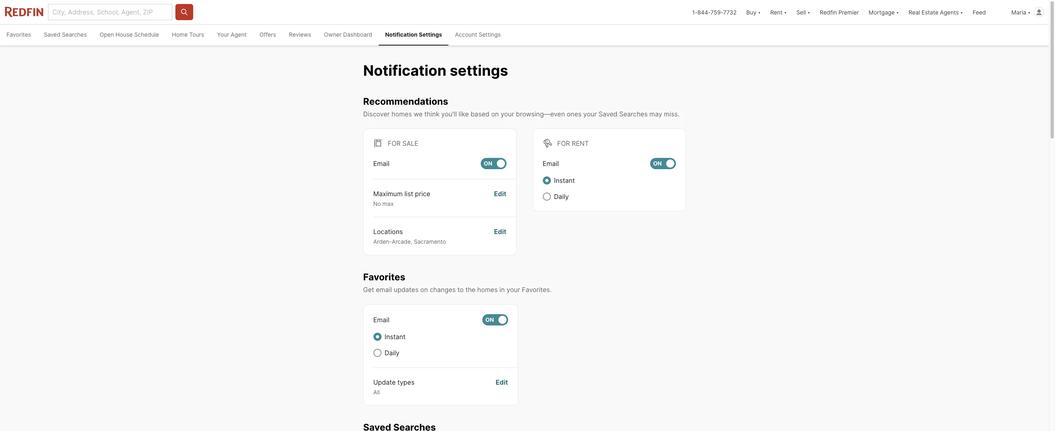 Task type: locate. For each thing, give the bounding box(es) containing it.
1 vertical spatial favorites
[[363, 272, 406, 283]]

notification settings link
[[379, 25, 449, 46]]

homes
[[392, 110, 412, 118], [478, 286, 498, 294]]

on right based
[[492, 110, 499, 118]]

0 horizontal spatial daily
[[385, 349, 400, 357]]

0 vertical spatial searches
[[62, 31, 87, 38]]

1 vertical spatial daily
[[385, 349, 400, 357]]

real estate agents ▾ link
[[909, 0, 964, 24]]

daily for daily radio
[[385, 349, 400, 357]]

favorites inside favorites get email updates on changes to the homes in your favorites.
[[363, 272, 406, 283]]

▾ for buy ▾
[[758, 9, 761, 16]]

0 vertical spatial daily
[[554, 193, 569, 201]]

▾ for rent ▾
[[785, 9, 787, 16]]

real estate agents ▾ button
[[904, 0, 968, 24]]

email up instant option
[[543, 160, 559, 168]]

redfin premier
[[820, 9, 860, 16]]

saved inside the recommendations discover homes we think you'll like based on your browsing—even ones your saved searches may miss.
[[599, 110, 618, 118]]

7732
[[724, 9, 737, 16]]

City, Address, School, Agent, ZIP search field
[[48, 4, 172, 20]]

price
[[415, 190, 431, 198]]

on right updates
[[421, 286, 428, 294]]

▾
[[758, 9, 761, 16], [785, 9, 787, 16], [808, 9, 811, 16], [897, 9, 899, 16], [961, 9, 964, 16], [1028, 9, 1031, 16]]

0 horizontal spatial searches
[[62, 31, 87, 38]]

edit
[[494, 190, 507, 198], [494, 228, 507, 236], [496, 379, 508, 387]]

maria ▾
[[1012, 9, 1031, 16]]

1 vertical spatial saved
[[599, 110, 618, 118]]

0 vertical spatial edit button
[[494, 189, 507, 208]]

favorites for favorites
[[6, 31, 31, 38]]

for for for rent
[[558, 140, 570, 148]]

searches left 'open'
[[62, 31, 87, 38]]

for rent
[[558, 140, 589, 148]]

list
[[405, 190, 413, 198]]

rent
[[771, 9, 783, 16]]

think
[[425, 110, 440, 118]]

searches
[[62, 31, 87, 38], [620, 110, 648, 118]]

sell
[[797, 9, 806, 16]]

0 vertical spatial edit
[[494, 190, 507, 198]]

the
[[466, 286, 476, 294]]

0 horizontal spatial saved
[[44, 31, 60, 38]]

on for sale
[[484, 160, 493, 167]]

homes left in
[[478, 286, 498, 294]]

we
[[414, 110, 423, 118]]

saved searches link
[[37, 25, 93, 46]]

daily for daily option
[[554, 193, 569, 201]]

0 vertical spatial on
[[492, 110, 499, 118]]

0 horizontal spatial favorites
[[6, 31, 31, 38]]

sale
[[403, 140, 419, 148]]

1 ▾ from the left
[[758, 9, 761, 16]]

0 horizontal spatial on
[[421, 286, 428, 294]]

1 vertical spatial searches
[[620, 110, 648, 118]]

▾ right buy
[[758, 9, 761, 16]]

2 ▾ from the left
[[785, 9, 787, 16]]

email
[[376, 286, 392, 294]]

2 settings from the left
[[479, 31, 501, 38]]

browsing—even
[[516, 110, 565, 118]]

0 horizontal spatial settings
[[419, 31, 442, 38]]

instant for instant radio
[[385, 333, 406, 341]]

account settings
[[455, 31, 501, 38]]

your
[[501, 110, 514, 118], [584, 110, 597, 118], [507, 286, 520, 294]]

1 for from the left
[[388, 140, 401, 148]]

buy ▾ button
[[742, 0, 766, 24]]

recommendations
[[363, 96, 448, 107]]

like
[[459, 110, 469, 118]]

settings
[[450, 62, 509, 80]]

1 horizontal spatial favorites
[[363, 272, 406, 283]]

reviews
[[289, 31, 311, 38]]

to
[[458, 286, 464, 294]]

1 vertical spatial instant
[[385, 333, 406, 341]]

for
[[388, 140, 401, 148], [558, 140, 570, 148]]

tours
[[189, 31, 204, 38]]

on
[[492, 110, 499, 118], [421, 286, 428, 294]]

1 horizontal spatial daily
[[554, 193, 569, 201]]

▾ for sell ▾
[[808, 9, 811, 16]]

favorites
[[6, 31, 31, 38], [363, 272, 406, 283]]

edit button for update types
[[496, 378, 508, 396]]

instant for instant option
[[554, 177, 575, 185]]

buy
[[747, 9, 757, 16]]

your agent
[[217, 31, 247, 38]]

your right in
[[507, 286, 520, 294]]

arden-
[[373, 239, 392, 245]]

None checkbox
[[481, 158, 507, 169], [650, 158, 676, 169], [482, 315, 508, 326], [481, 158, 507, 169], [650, 158, 676, 169], [482, 315, 508, 326]]

settings for notification settings
[[419, 31, 442, 38]]

for left sale
[[388, 140, 401, 148]]

edit button for locations
[[494, 227, 507, 246]]

notification
[[385, 31, 418, 38], [363, 62, 447, 80]]

0 horizontal spatial homes
[[392, 110, 412, 118]]

1-
[[693, 9, 698, 16]]

email down for sale at the top left
[[373, 160, 390, 168]]

for left rent
[[558, 140, 570, 148]]

daily right daily option
[[554, 193, 569, 201]]

2 vertical spatial edit button
[[496, 378, 508, 396]]

edit for maximum list price
[[494, 190, 507, 198]]

0 vertical spatial instant
[[554, 177, 575, 185]]

edit for update types
[[496, 379, 508, 387]]

▾ right agents
[[961, 9, 964, 16]]

settings right 'account'
[[479, 31, 501, 38]]

rent ▾
[[771, 9, 787, 16]]

maria
[[1012, 9, 1027, 16]]

mortgage ▾ button
[[869, 0, 899, 24]]

notification settings
[[363, 62, 509, 80]]

daily right daily radio
[[385, 349, 400, 357]]

▾ for mortgage ▾
[[897, 9, 899, 16]]

▾ right the mortgage
[[897, 9, 899, 16]]

owner
[[324, 31, 342, 38]]

1 vertical spatial homes
[[478, 286, 498, 294]]

buy ▾
[[747, 9, 761, 16]]

2 for from the left
[[558, 140, 570, 148]]

▾ for maria ▾
[[1028, 9, 1031, 16]]

open
[[100, 31, 114, 38]]

instant right instant option
[[554, 177, 575, 185]]

▾ right rent
[[785, 9, 787, 16]]

your right ones
[[584, 110, 597, 118]]

saved
[[44, 31, 60, 38], [599, 110, 618, 118]]

settings left 'account'
[[419, 31, 442, 38]]

sell ▾ button
[[797, 0, 811, 24]]

0 horizontal spatial instant
[[385, 333, 406, 341]]

1 horizontal spatial homes
[[478, 286, 498, 294]]

rent
[[572, 140, 589, 148]]

instant
[[554, 177, 575, 185], [385, 333, 406, 341]]

schedule
[[134, 31, 159, 38]]

1 horizontal spatial searches
[[620, 110, 648, 118]]

feed
[[973, 9, 986, 16]]

1 horizontal spatial for
[[558, 140, 570, 148]]

update types all
[[373, 379, 415, 396]]

settings
[[419, 31, 442, 38], [479, 31, 501, 38]]

updates
[[394, 286, 419, 294]]

▾ right maria
[[1028, 9, 1031, 16]]

1 horizontal spatial settings
[[479, 31, 501, 38]]

homes down recommendations
[[392, 110, 412, 118]]

0 vertical spatial homes
[[392, 110, 412, 118]]

0 vertical spatial notification
[[385, 31, 418, 38]]

email up instant radio
[[373, 316, 390, 324]]

1-844-759-7732 link
[[693, 9, 737, 16]]

1 horizontal spatial instant
[[554, 177, 575, 185]]

all
[[373, 389, 380, 396]]

Instant radio
[[543, 177, 551, 185]]

3 ▾ from the left
[[808, 9, 811, 16]]

1 vertical spatial edit button
[[494, 227, 507, 246]]

2 vertical spatial edit
[[496, 379, 508, 387]]

recommendations discover homes we think you'll like based on your browsing—even ones your saved searches may miss.
[[363, 96, 680, 118]]

6 ▾ from the left
[[1028, 9, 1031, 16]]

0 horizontal spatial for
[[388, 140, 401, 148]]

1 horizontal spatial on
[[492, 110, 499, 118]]

▾ right sell
[[808, 9, 811, 16]]

edit button
[[494, 189, 507, 208], [494, 227, 507, 246], [496, 378, 508, 396]]

1 vertical spatial on
[[421, 286, 428, 294]]

no
[[373, 200, 381, 207]]

0 vertical spatial favorites
[[6, 31, 31, 38]]

notification settings
[[385, 31, 442, 38]]

daily
[[554, 193, 569, 201], [385, 349, 400, 357]]

sell ▾
[[797, 9, 811, 16]]

account
[[455, 31, 477, 38]]

1 horizontal spatial saved
[[599, 110, 618, 118]]

submit search image
[[180, 8, 188, 16]]

on for rent
[[654, 160, 662, 167]]

your agent link
[[211, 25, 253, 46]]

1 vertical spatial edit
[[494, 228, 507, 236]]

buy ▾ button
[[747, 0, 761, 24]]

owner dashboard link
[[318, 25, 379, 46]]

email for for sale
[[373, 160, 390, 168]]

searches left may
[[620, 110, 648, 118]]

saved right favorites link
[[44, 31, 60, 38]]

1 vertical spatial notification
[[363, 62, 447, 80]]

update
[[373, 379, 396, 387]]

4 ▾ from the left
[[897, 9, 899, 16]]

saved right ones
[[599, 110, 618, 118]]

1 settings from the left
[[419, 31, 442, 38]]

your inside favorites get email updates on changes to the homes in your favorites.
[[507, 286, 520, 294]]

home tours link
[[166, 25, 211, 46]]

instant right instant radio
[[385, 333, 406, 341]]



Task type: vqa. For each thing, say whether or not it's contained in the screenshot.
Open
yes



Task type: describe. For each thing, give the bounding box(es) containing it.
discover
[[363, 110, 390, 118]]

real
[[909, 9, 921, 16]]

notification for notification settings
[[363, 62, 447, 80]]

favorites get email updates on changes to the homes in your favorites.
[[363, 272, 552, 294]]

for for for sale
[[388, 140, 401, 148]]

email for for rent
[[543, 160, 559, 168]]

locations
[[373, 228, 403, 236]]

open house schedule
[[100, 31, 159, 38]]

edit for locations
[[494, 228, 507, 236]]

saved searches
[[44, 31, 87, 38]]

based
[[471, 110, 490, 118]]

agents
[[941, 9, 959, 16]]

offers
[[260, 31, 276, 38]]

your right based
[[501, 110, 514, 118]]

favorites for favorites get email updates on changes to the homes in your favorites.
[[363, 272, 406, 283]]

dashboard
[[343, 31, 372, 38]]

redfin premier button
[[815, 0, 864, 24]]

feed button
[[968, 0, 1007, 24]]

844-
[[698, 9, 711, 16]]

premier
[[839, 9, 860, 16]]

Daily radio
[[373, 349, 382, 357]]

maximum
[[373, 190, 403, 198]]

you'll
[[442, 110, 457, 118]]

get
[[363, 286, 374, 294]]

mortgage
[[869, 9, 895, 16]]

Instant radio
[[373, 333, 382, 341]]

offers link
[[253, 25, 283, 46]]

miss.
[[664, 110, 680, 118]]

settings for account settings
[[479, 31, 501, 38]]

your
[[217, 31, 229, 38]]

locations arden-arcade, sacramento
[[373, 228, 446, 245]]

sacramento
[[414, 239, 446, 245]]

maximum list price no max
[[373, 190, 431, 207]]

Daily radio
[[543, 193, 551, 201]]

house
[[116, 31, 133, 38]]

favorites.
[[522, 286, 552, 294]]

on inside the recommendations discover homes we think you'll like based on your browsing—even ones your saved searches may miss.
[[492, 110, 499, 118]]

mortgage ▾
[[869, 9, 899, 16]]

arcade,
[[392, 239, 413, 245]]

0 vertical spatial saved
[[44, 31, 60, 38]]

sell ▾ button
[[792, 0, 815, 24]]

searches inside the recommendations discover homes we think you'll like based on your browsing—even ones your saved searches may miss.
[[620, 110, 648, 118]]

estate
[[922, 9, 939, 16]]

5 ▾ from the left
[[961, 9, 964, 16]]

changes
[[430, 286, 456, 294]]

edit button for maximum list price
[[494, 189, 507, 208]]

1-844-759-7732
[[693, 9, 737, 16]]

favorites link
[[0, 25, 37, 46]]

may
[[650, 110, 663, 118]]

agent
[[231, 31, 247, 38]]

rent ▾ button
[[766, 0, 792, 24]]

homes inside favorites get email updates on changes to the homes in your favorites.
[[478, 286, 498, 294]]

home
[[172, 31, 188, 38]]

types
[[398, 379, 415, 387]]

home tours
[[172, 31, 204, 38]]

759-
[[711, 9, 724, 16]]

reviews link
[[283, 25, 318, 46]]

ones
[[567, 110, 582, 118]]

homes inside the recommendations discover homes we think you'll like based on your browsing—even ones your saved searches may miss.
[[392, 110, 412, 118]]

open house schedule link
[[93, 25, 166, 46]]

notification for notification settings
[[385, 31, 418, 38]]

account settings link
[[449, 25, 508, 46]]

redfin
[[820, 9, 837, 16]]

in
[[500, 286, 505, 294]]

mortgage ▾ button
[[864, 0, 904, 24]]

real estate agents ▾
[[909, 9, 964, 16]]

on inside favorites get email updates on changes to the homes in your favorites.
[[421, 286, 428, 294]]

owner dashboard
[[324, 31, 372, 38]]

rent ▾ button
[[771, 0, 787, 24]]

max
[[383, 200, 394, 207]]



